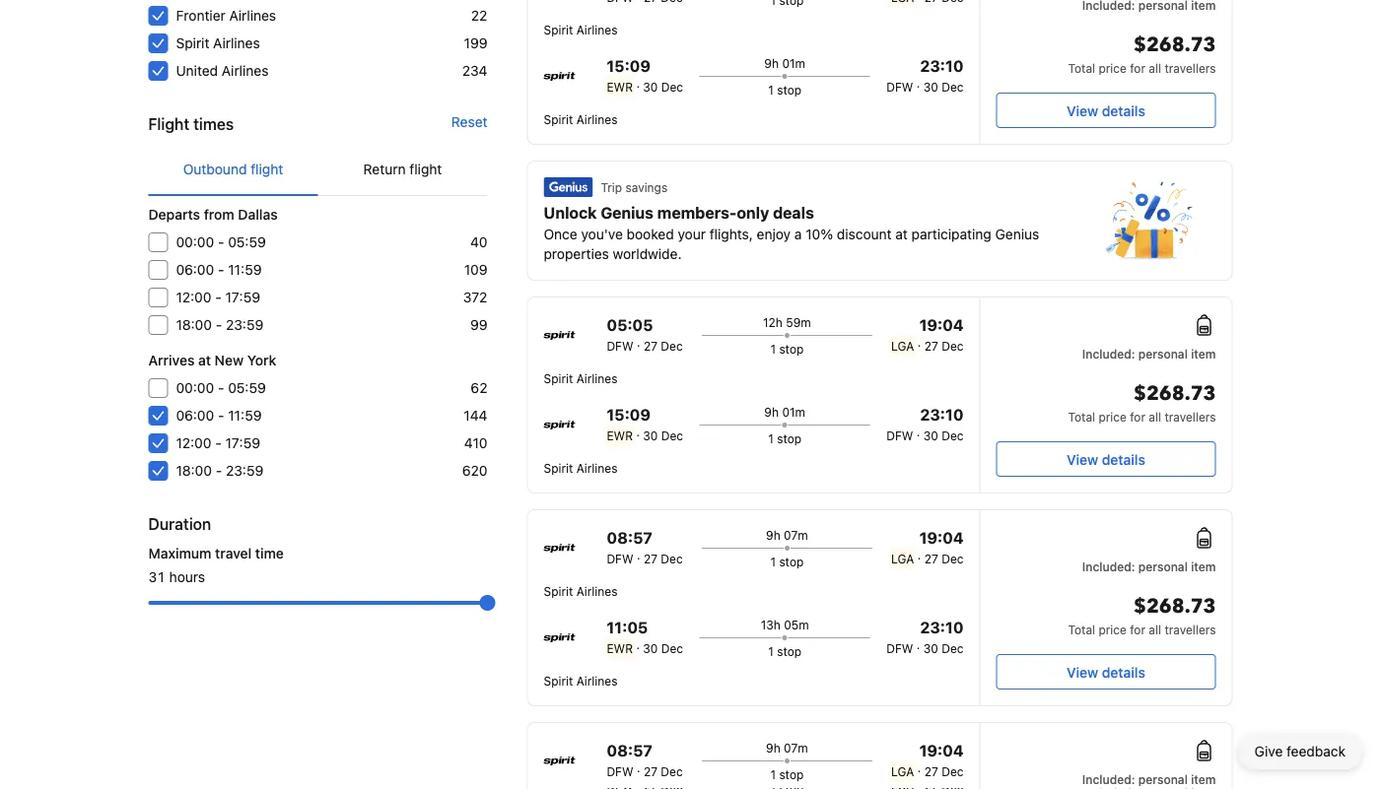 Task type: vqa. For each thing, say whether or not it's contained in the screenshot.
(Adult)
no



Task type: locate. For each thing, give the bounding box(es) containing it.
flight
[[148, 115, 189, 134]]

included: for 05:05
[[1083, 347, 1136, 361]]

1 flight from the left
[[251, 161, 283, 178]]

view for 05:05
[[1067, 452, 1099, 468]]

1 15:09 from the top
[[607, 57, 651, 75]]

1 vertical spatial included:
[[1083, 560, 1136, 574]]

2 all from the top
[[1149, 410, 1162, 424]]

1 01m from the top
[[782, 56, 806, 70]]

12:00
[[176, 289, 212, 306], [176, 435, 212, 452]]

1 vertical spatial 01m
[[782, 405, 806, 419]]

0 vertical spatial 01m
[[782, 56, 806, 70]]

0 vertical spatial at
[[896, 226, 908, 243]]

1 horizontal spatial genius
[[996, 226, 1040, 243]]

details for 08:57
[[1102, 665, 1146, 681]]

2 08:57 from the top
[[607, 742, 653, 761]]

time
[[255, 546, 284, 562]]

3 all from the top
[[1149, 623, 1162, 637]]

1 23:10 dfw . 30 dec from the top
[[887, 57, 964, 94]]

1 06:00 - 11:59 from the top
[[176, 262, 262, 278]]

3 view details from the top
[[1067, 665, 1146, 681]]

1 travellers from the top
[[1165, 61, 1216, 75]]

included: personal item
[[1083, 347, 1216, 361], [1083, 560, 1216, 574], [1083, 773, 1216, 787]]

0 vertical spatial 06:00
[[176, 262, 214, 278]]

12:00 up "duration"
[[176, 435, 212, 452]]

15:09
[[607, 57, 651, 75], [607, 406, 651, 425]]

dfw
[[887, 80, 914, 94], [607, 339, 634, 353], [887, 429, 914, 443], [607, 552, 634, 566], [887, 642, 914, 656], [607, 765, 634, 779]]

1 vertical spatial view
[[1067, 452, 1099, 468]]

flight times
[[148, 115, 234, 134]]

23:59 up travel
[[226, 463, 264, 479]]

27
[[644, 339, 658, 353], [925, 339, 939, 353], [644, 552, 658, 566], [925, 552, 939, 566], [644, 765, 658, 779], [925, 765, 939, 779]]

1 vertical spatial 19:04
[[920, 529, 964, 548]]

item
[[1191, 347, 1216, 361], [1191, 560, 1216, 574], [1191, 773, 1216, 787]]

00:00 for departs
[[176, 234, 214, 250]]

lga for 11:05
[[892, 552, 915, 566]]

2 vertical spatial 19:04
[[920, 742, 964, 761]]

genius down 'trip savings'
[[601, 204, 654, 222]]

12:00 - 17:59 up arrives at new york
[[176, 289, 260, 306]]

2 00:00 - 05:59 from the top
[[176, 380, 266, 396]]

0 vertical spatial lga
[[892, 339, 915, 353]]

2 vertical spatial all
[[1149, 623, 1162, 637]]

1 ewr from the top
[[607, 80, 633, 94]]

2 9h 01m from the top
[[765, 405, 806, 419]]

2 vertical spatial view
[[1067, 665, 1099, 681]]

a
[[795, 226, 802, 243]]

3 $268.73 from the top
[[1134, 594, 1216, 621]]

0 vertical spatial price
[[1099, 61, 1127, 75]]

23:10 for 05:05
[[920, 406, 964, 425]]

1 vertical spatial 08:57 dfw . 27 dec
[[607, 742, 683, 779]]

0 horizontal spatial genius
[[601, 204, 654, 222]]

11:59 for dallas
[[228, 262, 262, 278]]

2 view details button from the top
[[997, 442, 1216, 477]]

1 vertical spatial $268.73
[[1134, 381, 1216, 408]]

06:00 - 11:59 down from
[[176, 262, 262, 278]]

00:00
[[176, 234, 214, 250], [176, 380, 214, 396]]

1 19:04 lga . 27 dec from the top
[[892, 316, 964, 353]]

1 vertical spatial lga
[[892, 552, 915, 566]]

18:00
[[176, 317, 212, 333], [176, 463, 212, 479]]

3 ewr from the top
[[607, 642, 633, 656]]

1 vertical spatial 00:00 - 05:59
[[176, 380, 266, 396]]

00:00 - 05:59 down from
[[176, 234, 266, 250]]

genius right participating
[[996, 226, 1040, 243]]

1 vertical spatial $268.73 total price for all travellers
[[1069, 381, 1216, 424]]

05:59 down the 'york'
[[228, 380, 266, 396]]

1 vertical spatial 17:59
[[225, 435, 260, 452]]

savings
[[626, 180, 668, 194]]

18:00 up "duration"
[[176, 463, 212, 479]]

item for 08:57
[[1191, 560, 1216, 574]]

1 05:59 from the top
[[228, 234, 266, 250]]

9h 01m for view details button related to 05:05
[[765, 405, 806, 419]]

1 9h 01m from the top
[[765, 56, 806, 70]]

times
[[193, 115, 234, 134]]

1 23:59 from the top
[[226, 317, 264, 333]]

2 vertical spatial lga
[[892, 765, 915, 779]]

2 price from the top
[[1099, 410, 1127, 424]]

0 vertical spatial 23:59
[[226, 317, 264, 333]]

0 vertical spatial 06:00 - 11:59
[[176, 262, 262, 278]]

- for 109
[[218, 262, 224, 278]]

2 view details from the top
[[1067, 452, 1146, 468]]

11:59 down new
[[228, 408, 262, 424]]

620
[[462, 463, 488, 479]]

2 08:57 dfw . 27 dec from the top
[[607, 742, 683, 779]]

1 personal from the top
[[1139, 347, 1188, 361]]

0 vertical spatial 19:04 lga . 27 dec
[[892, 316, 964, 353]]

$268.73 for 08:57
[[1134, 594, 1216, 621]]

12:00 for arrives
[[176, 435, 212, 452]]

00:00 - 05:59
[[176, 234, 266, 250], [176, 380, 266, 396]]

tab list
[[148, 144, 488, 197]]

11:59 down dallas
[[228, 262, 262, 278]]

23:10 dfw . 30 dec for 08:57
[[887, 619, 964, 656]]

1 vertical spatial details
[[1102, 452, 1146, 468]]

01m for view details button related to 05:05
[[782, 405, 806, 419]]

maximum
[[148, 546, 211, 562]]

12:00 - 17:59
[[176, 289, 260, 306], [176, 435, 260, 452]]

144
[[464, 408, 488, 424]]

3 $268.73 total price for all travellers from the top
[[1069, 594, 1216, 637]]

flight right return
[[410, 161, 442, 178]]

1 vertical spatial 18:00
[[176, 463, 212, 479]]

0 vertical spatial personal
[[1139, 347, 1188, 361]]

3 personal from the top
[[1139, 773, 1188, 787]]

1 00:00 - 05:59 from the top
[[176, 234, 266, 250]]

2 for from the top
[[1130, 410, 1146, 424]]

0 vertical spatial all
[[1149, 61, 1162, 75]]

0 vertical spatial for
[[1130, 61, 1146, 75]]

00:00 down departs from dallas
[[176, 234, 214, 250]]

0 vertical spatial 17:59
[[225, 289, 260, 306]]

spirit
[[544, 23, 573, 36], [176, 35, 209, 51], [544, 112, 573, 126], [544, 372, 573, 386], [544, 462, 573, 475], [544, 585, 573, 599], [544, 675, 573, 688]]

- for 99
[[216, 317, 222, 333]]

2 01m from the top
[[782, 405, 806, 419]]

1 vertical spatial travellers
[[1165, 410, 1216, 424]]

1 total from the top
[[1069, 61, 1096, 75]]

06:00 - 11:59 down arrives at new york
[[176, 408, 262, 424]]

at
[[896, 226, 908, 243], [198, 353, 211, 369]]

0 vertical spatial 12:00 - 17:59
[[176, 289, 260, 306]]

06:00 for departs
[[176, 262, 214, 278]]

2 9h 07m from the top
[[766, 742, 808, 755]]

1 06:00 from the top
[[176, 262, 214, 278]]

9h 01m for first view details button from the top of the page
[[765, 56, 806, 70]]

19:04 lga . 27 dec for 15:09
[[892, 316, 964, 353]]

1 vertical spatial view details button
[[997, 442, 1216, 477]]

12:00 for departs
[[176, 289, 212, 306]]

stop
[[777, 83, 802, 97], [779, 342, 804, 356], [777, 432, 802, 446], [779, 555, 804, 569], [777, 645, 802, 659], [779, 768, 804, 782]]

hours
[[169, 570, 205, 586]]

0 vertical spatial 23:10 dfw . 30 dec
[[887, 57, 964, 94]]

2 $268.73 total price for all travellers from the top
[[1069, 381, 1216, 424]]

price
[[1099, 61, 1127, 75], [1099, 410, 1127, 424], [1099, 623, 1127, 637]]

trip savings
[[601, 180, 668, 194]]

0 vertical spatial details
[[1102, 103, 1146, 119]]

2 vertical spatial price
[[1099, 623, 1127, 637]]

2 flight from the left
[[410, 161, 442, 178]]

05:59 down dallas
[[228, 234, 266, 250]]

1 vertical spatial included: personal item
[[1083, 560, 1216, 574]]

3 view details button from the top
[[997, 655, 1216, 690]]

ewr
[[607, 80, 633, 94], [607, 429, 633, 443], [607, 642, 633, 656]]

price for 05:05
[[1099, 410, 1127, 424]]

$268.73 total price for all travellers for 08:57
[[1069, 594, 1216, 637]]

07m
[[784, 529, 808, 542], [784, 742, 808, 755]]

19:04 lga . 27 dec
[[892, 316, 964, 353], [892, 529, 964, 566], [892, 742, 964, 779]]

17:59 up new
[[225, 289, 260, 306]]

3 lga from the top
[[892, 765, 915, 779]]

0 vertical spatial genius
[[601, 204, 654, 222]]

genius image
[[544, 178, 593, 197], [544, 178, 593, 197], [1106, 181, 1193, 260]]

18:00 - 23:59 up arrives at new york
[[176, 317, 264, 333]]

you've
[[581, 226, 623, 243]]

ewr inside 11:05 ewr . 30 dec
[[607, 642, 633, 656]]

1 vertical spatial for
[[1130, 410, 1146, 424]]

3 view from the top
[[1067, 665, 1099, 681]]

2 vertical spatial item
[[1191, 773, 1216, 787]]

23:10
[[920, 57, 964, 75], [920, 406, 964, 425], [920, 619, 964, 638]]

1 vertical spatial genius
[[996, 226, 1040, 243]]

1 vertical spatial 12:00
[[176, 435, 212, 452]]

18:00 up arrives at new york
[[176, 317, 212, 333]]

airlines
[[229, 7, 276, 24], [577, 23, 618, 36], [213, 35, 260, 51], [222, 63, 269, 79], [577, 112, 618, 126], [577, 372, 618, 386], [577, 462, 618, 475], [577, 585, 618, 599], [577, 675, 618, 688]]

2 07m from the top
[[784, 742, 808, 755]]

1 00:00 from the top
[[176, 234, 214, 250]]

united airlines
[[176, 63, 269, 79]]

19:04 for 11:05
[[920, 529, 964, 548]]

0 vertical spatial $268.73
[[1134, 32, 1216, 59]]

unlock genius members-only deals once you've booked your flights, enjoy a 10% discount at participating genius properties worldwide.
[[544, 204, 1040, 262]]

410
[[464, 435, 488, 452]]

23:59 for new
[[226, 463, 264, 479]]

2 12:00 from the top
[[176, 435, 212, 452]]

travellers
[[1165, 61, 1216, 75], [1165, 410, 1216, 424], [1165, 623, 1216, 637]]

- for 620
[[216, 463, 222, 479]]

1 horizontal spatial at
[[896, 226, 908, 243]]

$268.73 total price for all travellers for 05:05
[[1069, 381, 1216, 424]]

05m
[[784, 618, 809, 632]]

unlock
[[544, 204, 597, 222]]

. inside '05:05 dfw . 27 dec'
[[637, 335, 641, 349]]

2 travellers from the top
[[1165, 410, 1216, 424]]

31
[[148, 570, 166, 586]]

2 vertical spatial personal
[[1139, 773, 1188, 787]]

genius
[[601, 204, 654, 222], [996, 226, 1040, 243]]

2 18:00 from the top
[[176, 463, 212, 479]]

18:00 for departs
[[176, 317, 212, 333]]

1 vertical spatial 15:09 ewr . 30 dec
[[607, 406, 683, 443]]

2 18:00 - 23:59 from the top
[[176, 463, 264, 479]]

3 details from the top
[[1102, 665, 1146, 681]]

ewr for 05:05
[[607, 429, 633, 443]]

2 vertical spatial 23:10 dfw . 30 dec
[[887, 619, 964, 656]]

2 23:59 from the top
[[226, 463, 264, 479]]

flight up dallas
[[251, 161, 283, 178]]

1 included: personal item from the top
[[1083, 347, 1216, 361]]

2 total from the top
[[1069, 410, 1096, 424]]

2 vertical spatial 23:10
[[920, 619, 964, 638]]

2 item from the top
[[1191, 560, 1216, 574]]

9h 01m
[[765, 56, 806, 70], [765, 405, 806, 419]]

view details for 05:05
[[1067, 452, 1146, 468]]

1 vertical spatial all
[[1149, 410, 1162, 424]]

2 23:10 dfw . 30 dec from the top
[[887, 406, 964, 443]]

2 15:09 ewr . 30 dec from the top
[[607, 406, 683, 443]]

0 horizontal spatial at
[[198, 353, 211, 369]]

1 12:00 from the top
[[176, 289, 212, 306]]

2 15:09 from the top
[[607, 406, 651, 425]]

outbound flight
[[183, 161, 283, 178]]

15:09 for first view details button from the top of the page
[[607, 57, 651, 75]]

1 15:09 ewr . 30 dec from the top
[[607, 57, 683, 94]]

1 vertical spatial price
[[1099, 410, 1127, 424]]

3 23:10 from the top
[[920, 619, 964, 638]]

2 lga from the top
[[892, 552, 915, 566]]

2 included: personal item from the top
[[1083, 560, 1216, 574]]

17:59
[[225, 289, 260, 306], [225, 435, 260, 452]]

2 vertical spatial $268.73
[[1134, 594, 1216, 621]]

enjoy
[[757, 226, 791, 243]]

1 19:04 from the top
[[920, 316, 964, 335]]

2 vertical spatial view details button
[[997, 655, 1216, 690]]

1 vertical spatial 18:00 - 23:59
[[176, 463, 264, 479]]

06:00 down arrives at new york
[[176, 408, 214, 424]]

3 23:10 dfw . 30 dec from the top
[[887, 619, 964, 656]]

1 9h 07m from the top
[[766, 529, 808, 542]]

personal
[[1139, 347, 1188, 361], [1139, 560, 1188, 574], [1139, 773, 1188, 787]]

spirit airlines
[[544, 23, 618, 36], [176, 35, 260, 51], [544, 112, 618, 126], [544, 372, 618, 386], [544, 462, 618, 475], [544, 585, 618, 599], [544, 675, 618, 688]]

- for 62
[[218, 380, 224, 396]]

1 lga from the top
[[892, 339, 915, 353]]

0 vertical spatial included: personal item
[[1083, 347, 1216, 361]]

01m
[[782, 56, 806, 70], [782, 405, 806, 419]]

2 vertical spatial included:
[[1083, 773, 1136, 787]]

0 vertical spatial 18:00 - 23:59
[[176, 317, 264, 333]]

1 12:00 - 17:59 from the top
[[176, 289, 260, 306]]

1 11:59 from the top
[[228, 262, 262, 278]]

3 for from the top
[[1130, 623, 1146, 637]]

1 vertical spatial personal
[[1139, 560, 1188, 574]]

23:59 up new
[[226, 317, 264, 333]]

included:
[[1083, 347, 1136, 361], [1083, 560, 1136, 574], [1083, 773, 1136, 787]]

view details
[[1067, 103, 1146, 119], [1067, 452, 1146, 468], [1067, 665, 1146, 681]]

0 vertical spatial 9h 01m
[[765, 56, 806, 70]]

all
[[1149, 61, 1162, 75], [1149, 410, 1162, 424], [1149, 623, 1162, 637]]

details
[[1102, 103, 1146, 119], [1102, 452, 1146, 468], [1102, 665, 1146, 681]]

.
[[636, 76, 640, 90], [917, 76, 920, 90], [637, 335, 641, 349], [918, 335, 921, 349], [636, 425, 640, 439], [917, 425, 920, 439], [637, 548, 641, 562], [918, 548, 921, 562], [636, 638, 640, 652], [917, 638, 920, 652], [637, 761, 641, 775], [918, 761, 921, 775]]

2 23:10 from the top
[[920, 406, 964, 425]]

0 vertical spatial 18:00
[[176, 317, 212, 333]]

00:00 - 05:59 down new
[[176, 380, 266, 396]]

18:00 - 23:59 up "duration"
[[176, 463, 264, 479]]

travel
[[215, 546, 252, 562]]

0 vertical spatial 00:00 - 05:59
[[176, 234, 266, 250]]

1 vertical spatial 00:00
[[176, 380, 214, 396]]

0 vertical spatial travellers
[[1165, 61, 1216, 75]]

1 18:00 from the top
[[176, 317, 212, 333]]

1 vertical spatial 15:09
[[607, 406, 651, 425]]

17:59 for new
[[225, 435, 260, 452]]

1 vertical spatial 9h 01m
[[765, 405, 806, 419]]

0 vertical spatial view details
[[1067, 103, 1146, 119]]

price for 08:57
[[1099, 623, 1127, 637]]

for
[[1130, 61, 1146, 75], [1130, 410, 1146, 424], [1130, 623, 1146, 637]]

18:00 - 23:59
[[176, 317, 264, 333], [176, 463, 264, 479]]

30 inside 11:05 ewr . 30 dec
[[643, 642, 658, 656]]

1 vertical spatial 07m
[[784, 742, 808, 755]]

0 vertical spatial 08:57 dfw . 27 dec
[[607, 529, 683, 566]]

2 view from the top
[[1067, 452, 1099, 468]]

1 vertical spatial ewr
[[607, 429, 633, 443]]

2 vertical spatial included: personal item
[[1083, 773, 1216, 787]]

2 12:00 - 17:59 from the top
[[176, 435, 260, 452]]

2 11:59 from the top
[[228, 408, 262, 424]]

0 vertical spatial 11:59
[[228, 262, 262, 278]]

0 vertical spatial 23:10
[[920, 57, 964, 75]]

2 vertical spatial view details
[[1067, 665, 1146, 681]]

departs
[[148, 207, 200, 223]]

1 included: from the top
[[1083, 347, 1136, 361]]

0 horizontal spatial flight
[[251, 161, 283, 178]]

0 vertical spatial included:
[[1083, 347, 1136, 361]]

1 vertical spatial 08:57
[[607, 742, 653, 761]]

view details button
[[997, 93, 1216, 128], [997, 442, 1216, 477], [997, 655, 1216, 690]]

1 vertical spatial 23:10 dfw . 30 dec
[[887, 406, 964, 443]]

2 17:59 from the top
[[225, 435, 260, 452]]

2 06:00 from the top
[[176, 408, 214, 424]]

0 vertical spatial ewr
[[607, 80, 633, 94]]

1 vertical spatial 11:59
[[228, 408, 262, 424]]

9h 07m
[[766, 529, 808, 542], [766, 742, 808, 755]]

3 price from the top
[[1099, 623, 1127, 637]]

109
[[464, 262, 488, 278]]

feedback
[[1287, 744, 1346, 760]]

1 vertical spatial 12:00 - 17:59
[[176, 435, 260, 452]]

duration
[[148, 515, 211, 534]]

1
[[768, 83, 774, 97], [771, 342, 776, 356], [768, 432, 774, 446], [771, 555, 776, 569], [768, 645, 774, 659], [771, 768, 776, 782]]

0 vertical spatial 07m
[[784, 529, 808, 542]]

flight for outbound flight
[[251, 161, 283, 178]]

1 vertical spatial 9h 07m
[[766, 742, 808, 755]]

discount
[[837, 226, 892, 243]]

personal for 05:05
[[1139, 347, 1188, 361]]

2 19:04 lga . 27 dec from the top
[[892, 529, 964, 566]]

2 included: from the top
[[1083, 560, 1136, 574]]

0 vertical spatial 19:04
[[920, 316, 964, 335]]

1 vertical spatial item
[[1191, 560, 1216, 574]]

2 vertical spatial for
[[1130, 623, 1146, 637]]

1 stop
[[768, 83, 802, 97], [771, 342, 804, 356], [768, 432, 802, 446], [771, 555, 804, 569], [768, 645, 802, 659], [771, 768, 804, 782]]

3 total from the top
[[1069, 623, 1096, 637]]

2 19:04 from the top
[[920, 529, 964, 548]]

total
[[1069, 61, 1096, 75], [1069, 410, 1096, 424], [1069, 623, 1096, 637]]

give
[[1255, 744, 1283, 760]]

0 vertical spatial 15:09
[[607, 57, 651, 75]]

00:00 down arrives at new york
[[176, 380, 214, 396]]

08:57
[[607, 529, 653, 548], [607, 742, 653, 761]]

2 vertical spatial $268.73 total price for all travellers
[[1069, 594, 1216, 637]]

0 vertical spatial $268.73 total price for all travellers
[[1069, 32, 1216, 75]]

2 vertical spatial travellers
[[1165, 623, 1216, 637]]

1 item from the top
[[1191, 347, 1216, 361]]

2 06:00 - 11:59 from the top
[[176, 408, 262, 424]]

06:00 - 11:59 for at
[[176, 408, 262, 424]]

0 vertical spatial 00:00
[[176, 234, 214, 250]]

0 vertical spatial view details button
[[997, 93, 1216, 128]]

372
[[463, 289, 488, 306]]

$268.73 total price for all travellers
[[1069, 32, 1216, 75], [1069, 381, 1216, 424], [1069, 594, 1216, 637]]

lga for 15:09
[[892, 339, 915, 353]]

9h
[[765, 56, 779, 70], [765, 405, 779, 419], [766, 529, 781, 542], [766, 742, 781, 755]]

23:10 dfw . 30 dec
[[887, 57, 964, 94], [887, 406, 964, 443], [887, 619, 964, 656]]

0 vertical spatial 12:00
[[176, 289, 212, 306]]

17:59 down new
[[225, 435, 260, 452]]

23:59
[[226, 317, 264, 333], [226, 463, 264, 479]]

18:00 - 23:59 for from
[[176, 317, 264, 333]]

personal for 08:57
[[1139, 560, 1188, 574]]

2 vertical spatial ewr
[[607, 642, 633, 656]]

11:59
[[228, 262, 262, 278], [228, 408, 262, 424]]

dec inside 11:05 ewr . 30 dec
[[661, 642, 683, 656]]

2 $268.73 from the top
[[1134, 381, 1216, 408]]

total for 05:05
[[1069, 410, 1096, 424]]

travellers for 05:05
[[1165, 410, 1216, 424]]

0 vertical spatial item
[[1191, 347, 1216, 361]]

05:59
[[228, 234, 266, 250], [228, 380, 266, 396]]

outbound
[[183, 161, 247, 178]]

40
[[470, 234, 488, 250]]

13h 05m
[[761, 618, 809, 632]]

at right discount at right
[[896, 226, 908, 243]]

06:00
[[176, 262, 214, 278], [176, 408, 214, 424]]

2 personal from the top
[[1139, 560, 1188, 574]]

2 ewr from the top
[[607, 429, 633, 443]]

2 details from the top
[[1102, 452, 1146, 468]]

11:59 for new
[[228, 408, 262, 424]]

1 17:59 from the top
[[225, 289, 260, 306]]

12:00 up arrives at new york
[[176, 289, 212, 306]]

3 travellers from the top
[[1165, 623, 1216, 637]]

$268.73
[[1134, 32, 1216, 59], [1134, 381, 1216, 408], [1134, 594, 1216, 621]]

1 vertical spatial 23:59
[[226, 463, 264, 479]]

1 vertical spatial view details
[[1067, 452, 1146, 468]]

1 vertical spatial at
[[198, 353, 211, 369]]

0 vertical spatial total
[[1069, 61, 1096, 75]]

at left new
[[198, 353, 211, 369]]

1 $268.73 total price for all travellers from the top
[[1069, 32, 1216, 75]]

0 vertical spatial 15:09 ewr . 30 dec
[[607, 57, 683, 94]]

06:00 down departs from dallas
[[176, 262, 214, 278]]

22
[[471, 7, 488, 24]]

2 00:00 from the top
[[176, 380, 214, 396]]

0 vertical spatial view
[[1067, 103, 1099, 119]]

12:00 - 17:59 down arrives at new york
[[176, 435, 260, 452]]



Task type: describe. For each thing, give the bounding box(es) containing it.
1 view details button from the top
[[997, 93, 1216, 128]]

properties
[[544, 246, 609, 262]]

00:00 for arrives
[[176, 380, 214, 396]]

23:59 for dallas
[[226, 317, 264, 333]]

1 all from the top
[[1149, 61, 1162, 75]]

12h
[[763, 316, 783, 329]]

flight for return flight
[[410, 161, 442, 178]]

flights,
[[710, 226, 753, 243]]

11:05 ewr . 30 dec
[[607, 619, 683, 656]]

frontier airlines
[[176, 7, 276, 24]]

05:05 dfw . 27 dec
[[607, 316, 683, 353]]

all for 08:57
[[1149, 623, 1162, 637]]

outbound flight button
[[148, 144, 318, 195]]

$268.73 for 05:05
[[1134, 381, 1216, 408]]

frontier
[[176, 7, 226, 24]]

199
[[464, 35, 488, 51]]

give feedback
[[1255, 744, 1346, 760]]

united
[[176, 63, 218, 79]]

19:04 for 15:09
[[920, 316, 964, 335]]

at inside unlock genius members-only deals once you've booked your flights, enjoy a 10% discount at participating genius properties worldwide.
[[896, 226, 908, 243]]

arrives at new york
[[148, 353, 276, 369]]

10%
[[806, 226, 833, 243]]

trip
[[601, 180, 622, 194]]

1 view details from the top
[[1067, 103, 1146, 119]]

1 details from the top
[[1102, 103, 1146, 119]]

new
[[215, 353, 244, 369]]

1 08:57 dfw . 27 dec from the top
[[607, 529, 683, 566]]

reset button
[[452, 112, 488, 132]]

from
[[204, 207, 234, 223]]

view details button for 05:05
[[997, 442, 1216, 477]]

return flight
[[364, 161, 442, 178]]

worldwide.
[[613, 246, 682, 262]]

05:59 for dallas
[[228, 234, 266, 250]]

27 inside '05:05 dfw . 27 dec'
[[644, 339, 658, 353]]

reset
[[452, 114, 488, 130]]

23:10 dfw . 30 dec for 05:05
[[887, 406, 964, 443]]

booked
[[627, 226, 674, 243]]

18:00 - 23:59 for at
[[176, 463, 264, 479]]

00:00 - 05:59 for at
[[176, 380, 266, 396]]

dfw inside '05:05 dfw . 27 dec'
[[607, 339, 634, 353]]

12:00 - 17:59 for from
[[176, 289, 260, 306]]

06:00 - 11:59 for from
[[176, 262, 262, 278]]

return flight button
[[318, 144, 488, 195]]

york
[[247, 353, 276, 369]]

3 included: personal item from the top
[[1083, 773, 1216, 787]]

3 19:04 from the top
[[920, 742, 964, 761]]

15:09 ewr . 30 dec for view details button related to 05:05
[[607, 406, 683, 443]]

departs from dallas
[[148, 207, 278, 223]]

return
[[364, 161, 406, 178]]

05:05
[[607, 316, 653, 335]]

total for 08:57
[[1069, 623, 1096, 637]]

23:10 for 08:57
[[920, 619, 964, 638]]

- for 144
[[218, 408, 224, 424]]

1 view from the top
[[1067, 103, 1099, 119]]

62
[[471, 380, 488, 396]]

3 item from the top
[[1191, 773, 1216, 787]]

. inside 11:05 ewr . 30 dec
[[636, 638, 640, 652]]

1 23:10 from the top
[[920, 57, 964, 75]]

for for 08:57
[[1130, 623, 1146, 637]]

once
[[544, 226, 578, 243]]

11:05
[[607, 619, 648, 638]]

- for 410
[[215, 435, 222, 452]]

3 19:04 lga . 27 dec from the top
[[892, 742, 964, 779]]

1 for from the top
[[1130, 61, 1146, 75]]

59m
[[786, 316, 811, 329]]

06:00 for arrives
[[176, 408, 214, 424]]

included: personal item for 08:57
[[1083, 560, 1216, 574]]

- for 372
[[215, 289, 222, 306]]

3 included: from the top
[[1083, 773, 1136, 787]]

12h 59m
[[763, 316, 811, 329]]

1 08:57 from the top
[[607, 529, 653, 548]]

maximum travel time 31 hours
[[148, 546, 284, 586]]

12:00 - 17:59 for at
[[176, 435, 260, 452]]

dec inside '05:05 dfw . 27 dec'
[[661, 339, 683, 353]]

included: personal item for 05:05
[[1083, 347, 1216, 361]]

details for 05:05
[[1102, 452, 1146, 468]]

participating
[[912, 226, 992, 243]]

view for 08:57
[[1067, 665, 1099, 681]]

view details button for 08:57
[[997, 655, 1216, 690]]

only
[[737, 204, 770, 222]]

for for 05:05
[[1130, 410, 1146, 424]]

18:00 for arrives
[[176, 463, 212, 479]]

15:09 ewr . 30 dec for first view details button from the top of the page
[[607, 57, 683, 94]]

view details for 08:57
[[1067, 665, 1146, 681]]

all for 05:05
[[1149, 410, 1162, 424]]

13h
[[761, 618, 781, 632]]

1 07m from the top
[[784, 529, 808, 542]]

your
[[678, 226, 706, 243]]

05:59 for new
[[228, 380, 266, 396]]

item for 05:05
[[1191, 347, 1216, 361]]

travellers for 08:57
[[1165, 623, 1216, 637]]

give feedback button
[[1239, 735, 1362, 770]]

15:09 for view details button related to 05:05
[[607, 406, 651, 425]]

19:04 lga . 27 dec for 11:05
[[892, 529, 964, 566]]

ewr for 08:57
[[607, 642, 633, 656]]

1 $268.73 from the top
[[1134, 32, 1216, 59]]

- for 40
[[218, 234, 224, 250]]

99
[[470, 317, 488, 333]]

1 price from the top
[[1099, 61, 1127, 75]]

00:00 - 05:59 for from
[[176, 234, 266, 250]]

members-
[[658, 204, 737, 222]]

tab list containing outbound flight
[[148, 144, 488, 197]]

deals
[[773, 204, 814, 222]]

included: for 08:57
[[1083, 560, 1136, 574]]

234
[[462, 63, 488, 79]]

arrives
[[148, 353, 195, 369]]

01m for first view details button from the top of the page
[[782, 56, 806, 70]]

17:59 for dallas
[[225, 289, 260, 306]]

dallas
[[238, 207, 278, 223]]



